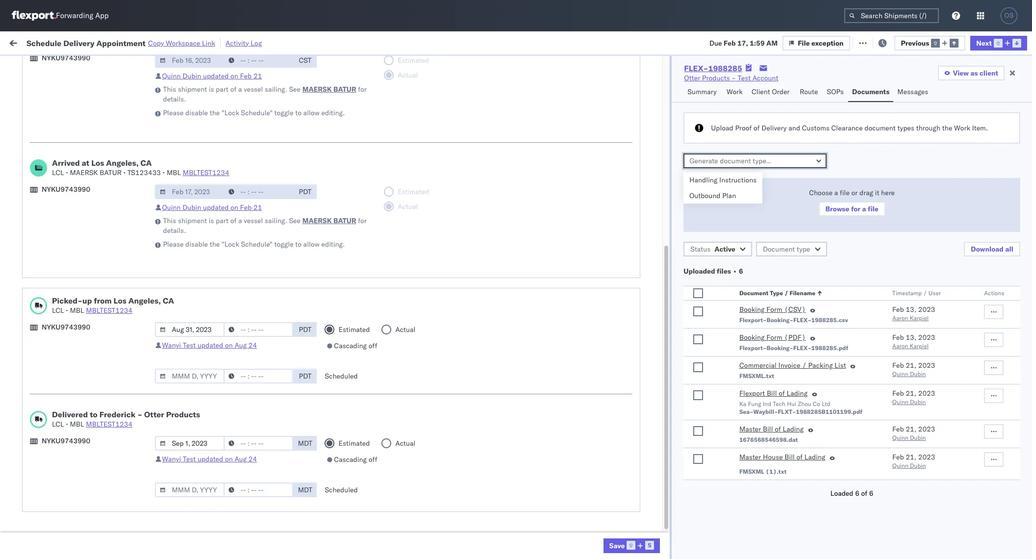 Task type: vqa. For each thing, say whether or not it's contained in the screenshot.
the right YOUR
no



Task type: describe. For each thing, give the bounding box(es) containing it.
4 resize handle column header from the left
[[404, 76, 416, 559]]

workspace
[[166, 39, 200, 47]]

1 horizontal spatial file
[[865, 38, 877, 47]]

schiphol,
[[23, 494, 52, 503]]

quinn for sea-waybill-flxt-1988285b1101199.pdf
[[893, 398, 909, 406]]

• right ts123433
[[163, 168, 165, 177]]

commercial invoice / packing list link
[[740, 361, 847, 372]]

of up 07492792403
[[797, 453, 803, 462]]

4 mmm d, yyyy text field from the top
[[155, 436, 225, 451]]

choose
[[810, 188, 833, 197]]

batch
[[977, 38, 997, 47]]

Search Work text field
[[702, 35, 809, 50]]

3 ocean fcl from the top
[[347, 317, 381, 326]]

quinn for fmsxml (1).txt
[[893, 462, 909, 469]]

part for cst
[[216, 85, 229, 94]]

import
[[83, 38, 106, 47]]

7 schedule pickup from los angeles, ca from the top
[[23, 511, 143, 520]]

ca for first schedule pickup from los angeles, ca link
[[134, 122, 143, 131]]

in
[[147, 61, 152, 68]]

off for delivered to frederick - otter products
[[369, 455, 378, 464]]

app
[[95, 11, 109, 20]]

allow for cst
[[303, 108, 320, 117]]

on
[[505, 188, 515, 196]]

9 resize handle column header from the left
[[899, 76, 911, 559]]

3 test from the top
[[916, 447, 928, 455]]

filtered by:
[[10, 60, 45, 69]]

save
[[610, 541, 625, 550]]

of down 2:00 pm cst, feb 20, 2023
[[230, 216, 237, 225]]

sea-waybill-flxt-1988285b1101199.pdf
[[740, 408, 863, 416]]

∙
[[733, 267, 738, 276]]

a up 1:59 am cst, feb 17, 2023
[[238, 85, 242, 94]]

6 schedule delivery appointment from the top
[[23, 468, 121, 477]]

1 horizontal spatial 1988285
[[709, 63, 743, 73]]

through
[[917, 124, 941, 132]]

loaded
[[831, 489, 854, 498]]

maersk batur link for pdt
[[303, 216, 356, 226]]

vessel for pdt
[[244, 216, 263, 225]]

1 ocean fcl from the top
[[347, 80, 381, 89]]

bill for master
[[763, 425, 773, 434]]

airport inside "schedule pickup from los angeles international airport"
[[64, 149, 86, 158]]

• left ts123433
[[123, 168, 126, 177]]

karpiel for (pdf)
[[910, 342, 929, 350]]

flex-1988285 link
[[684, 63, 743, 73]]

confirm delivery
[[23, 317, 75, 325]]

on up 12:44 pm cst, mar 3, 2023
[[225, 455, 233, 464]]

1 vertical spatial account
[[471, 188, 497, 196]]

1 resize handle column header from the left
[[164, 76, 176, 559]]

2 flex-1911466 from the top
[[624, 403, 675, 412]]

netherlands
[[111, 494, 150, 503]]

shipment for cst
[[178, 85, 207, 94]]

cst, for second schedule pickup from los angeles, ca button
[[211, 209, 226, 218]]

3 test 20 wi team assignment from the top
[[916, 447, 1002, 455]]

confirm for 1:59 am cst, feb 24, 2023
[[23, 273, 48, 282]]

on down no
[[231, 72, 238, 80]]

upload proof of delivery button
[[23, 338, 98, 349]]

drag
[[860, 188, 874, 197]]

lcl inside picked-up from los angeles, ca lcl • mbl mbltest1234
[[52, 306, 64, 315]]

0 vertical spatial clearance
[[832, 124, 863, 132]]

6 ocean from the top
[[347, 447, 367, 455]]

container
[[700, 79, 726, 86]]

updated up 12:44 pm cst, mar 3, 2023
[[198, 455, 223, 464]]

download all
[[971, 245, 1014, 254]]

route
[[800, 87, 818, 96]]

1 bicu1234565, demu1232567 from the top
[[700, 382, 800, 390]]

maersk for cst
[[303, 85, 332, 94]]

2 wi from the top
[[940, 425, 947, 434]]

booking- for (csv)
[[767, 316, 794, 324]]

1 bleckmann from the top
[[608, 468, 643, 477]]

1 test 20 wi team assignment from the top
[[916, 80, 1002, 89]]

21 for pdt
[[254, 203, 262, 212]]

to for pdt
[[295, 240, 302, 249]]

schedule delivery appointment button for 1:59 am cst, feb 15, 2023
[[23, 79, 121, 90]]

1988285.csv
[[812, 316, 849, 324]]

commercial
[[740, 361, 777, 370]]

delivered to frederick - otter products lcl • mbl mbltest1234
[[52, 410, 200, 429]]

1 2060357 from the top
[[645, 511, 675, 520]]

next
[[977, 39, 992, 47]]

los inside picked-up from los angeles, ca lcl • mbl mbltest1234
[[114, 296, 126, 306]]

"lock for cst
[[222, 108, 239, 117]]

1 -- : -- -- text field from the top
[[224, 184, 294, 199]]

0 vertical spatial customs
[[802, 124, 830, 132]]

log
[[251, 39, 262, 47]]

5 ocean fcl from the top
[[347, 447, 381, 455]]

2 choi from the top
[[947, 274, 961, 283]]

flexport-booking-flex-1988285.csv
[[740, 316, 849, 324]]

karpiel for (csv)
[[910, 314, 929, 322]]

2150210 for 2:00 pm cst, feb 20, 2023
[[645, 188, 675, 196]]

017482927423 for 11:00 am cst, feb 25, 2023
[[774, 339, 825, 348]]

2 schedule pickup from los angeles, ca from the top
[[23, 209, 143, 218]]

2006134
[[645, 101, 675, 110]]

instructions
[[720, 176, 757, 184]]

of up tech
[[779, 389, 785, 398]]

a inside the browse for a file button
[[863, 205, 867, 213]]

1 consignee from the left
[[466, 274, 499, 283]]

1 horizontal spatial file exception
[[865, 38, 911, 47]]

25, for 2:00 am cst, feb 25, 2023
[[242, 317, 253, 326]]

container numbers button
[[695, 77, 759, 87]]

mbl/mawb numbers button
[[769, 77, 901, 87]]

5 fcl from the top
[[369, 447, 381, 455]]

2 bookings from the left
[[495, 274, 523, 283]]

tech
[[773, 400, 786, 408]]

2 flex-2097290 from the top
[[624, 490, 675, 499]]

3 20 from the top
[[930, 447, 938, 455]]

demo123 for 2:00 am cst, feb 25, 2023
[[774, 317, 807, 326]]

see for pdt
[[289, 216, 301, 225]]

21, for fmsxml (1).txt
[[906, 453, 917, 462]]

3 confirm pickup from los angeles, ca link from the top
[[23, 295, 139, 304]]

4 bicu1234565, from the top
[[700, 446, 748, 455]]

1 horizontal spatial 6
[[856, 489, 860, 498]]

0 horizontal spatial file
[[798, 39, 810, 47]]

2:00 am cst, feb 25, 2023
[[182, 317, 271, 326]]

los inside "schedule pickup from los angeles international airport"
[[92, 139, 103, 148]]

5 resize handle column header from the left
[[478, 76, 490, 559]]

angeles, for 2nd schedule pickup from los angeles, ca link
[[105, 209, 132, 218]]

lcl inside delivered to frederick - otter products lcl • mbl mbltest1234
[[52, 420, 64, 429]]

handling
[[690, 176, 718, 184]]

here
[[882, 188, 895, 197]]

no
[[232, 61, 240, 68]]

blocked,
[[121, 61, 145, 68]]

feb 13, 2023 aaron karpiel for (pdf)
[[893, 333, 936, 350]]

client
[[980, 69, 999, 78]]

2 karl lagerfeld international b.v c/o bleckmann from the top
[[495, 490, 643, 499]]

booking for booking form (pdf)
[[740, 333, 765, 342]]

on down 2:00 pm cst, feb 20, 2023
[[231, 203, 238, 212]]

document
[[865, 124, 896, 132]]

please disable the "lock schedule" toggle to allow editing. for cst
[[163, 108, 345, 117]]

choose a file or drag it here
[[810, 188, 895, 197]]

master for master house bill of lading
[[740, 453, 761, 462]]

document type / filename
[[740, 289, 816, 297]]

haarlemmermeer,
[[54, 494, 110, 503]]

flex-1977428 for schedule pickup from los angeles, ca
[[624, 209, 675, 218]]

snooze
[[307, 79, 326, 86]]

nyku9743990 for delivered to frederick - otter products
[[42, 437, 90, 445]]

1 vertical spatial actions
[[985, 289, 1005, 297]]

0 vertical spatial actions
[[991, 79, 1011, 86]]

Search Shipments (/) text field
[[845, 8, 939, 23]]

2 mmm d, yyyy text field from the top
[[155, 322, 225, 337]]

due feb 17, 1:59 am
[[710, 39, 778, 47]]

3 wi from the top
[[940, 447, 947, 455]]

cst, for 1:59 am cst, feb 24, 2023 confirm pickup from los angeles, ca button
[[211, 274, 227, 283]]

: for snoozed
[[228, 61, 230, 68]]

1 vertical spatial international
[[540, 468, 580, 477]]

24 for ca
[[249, 341, 257, 350]]

205
[[226, 38, 239, 47]]

4 schedule delivery appointment from the top
[[23, 425, 121, 433]]

1 2097290 from the top
[[645, 468, 675, 477]]

schedule pickup from amsterdam airport schiphol, haarlemmermeer, netherlands button
[[23, 484, 163, 505]]

3 schedule pickup from los angeles, ca button from the top
[[23, 251, 143, 262]]

0 horizontal spatial exception
[[812, 39, 844, 47]]

previous
[[901, 39, 930, 47]]

1977428 for schedule delivery appointment
[[645, 231, 675, 240]]

1 karl lagerfeld international b.v c/o bleckmann from the top
[[495, 468, 643, 477]]

2 flex-1911408 from the top
[[624, 274, 675, 283]]

4 bicu1234565, demu1232567 from the top
[[700, 446, 800, 455]]

import work
[[83, 38, 124, 47]]

2 ocean fcl from the top
[[347, 274, 381, 283]]

for details. for cst
[[163, 85, 367, 104]]

mbltest1234 inside delivered to frederick - otter products lcl • mbl mbltest1234
[[86, 420, 133, 429]]

0 vertical spatial otter products - test account
[[684, 74, 779, 82]]

browse for a file button
[[819, 202, 886, 216]]

9:30 pm cst, feb 21, 2023 for schedule delivery appointment
[[182, 231, 271, 240]]

ca for 1:59 am cst, feb 17, 2023's confirm pickup from los angeles, ca link
[[130, 101, 139, 110]]

ocean lcl for 9:30 pm cst, feb 21, 2023
[[347, 209, 381, 218]]

1 b.v from the top
[[582, 468, 592, 477]]

picked-up from los angeles, ca lcl • mbl mbltest1234
[[52, 296, 174, 315]]

2 test 20 wi team assignment from the top
[[916, 425, 1002, 434]]

1 bicu1234565, from the top
[[700, 382, 748, 390]]

2001714 for schedule delivery appointment
[[645, 166, 675, 175]]

uploaded files ∙ 6
[[684, 267, 744, 276]]

1 20 from the top
[[930, 80, 938, 89]]

pdt for 24
[[299, 325, 312, 334]]

1 vertical spatial 1988285
[[645, 123, 675, 132]]

3, for schedule delivery appointment link related to 1:59 am cst, mar 3, 2023
[[243, 447, 249, 455]]

flexport- for booking form (csv)
[[740, 316, 767, 324]]

status for status : ready for work, blocked, in progress
[[54, 61, 71, 68]]

feb 13, 2023 aaron karpiel for (csv)
[[893, 305, 936, 322]]

- inside delivered to frederick - otter products lcl • mbl mbltest1234
[[137, 410, 142, 419]]

9:30 for schedule delivery appointment
[[182, 231, 197, 240]]

2 b.v from the top
[[582, 490, 592, 499]]

ka fung ind tech hui zhou co ltd
[[740, 400, 831, 408]]

from for third schedule pickup from los angeles, ca link from the top
[[76, 252, 91, 261]]

of up '1676568546598.dat'
[[775, 425, 781, 434]]

pickup inside schedule pickup from amsterdam airport schiphol, haarlemmermeer, netherlands
[[53, 484, 75, 493]]

2 bicu1234565, demu1232567 from the top
[[700, 403, 800, 412]]

3 schedule delivery appointment from the top
[[23, 230, 121, 239]]

from for fifth schedule pickup from los angeles, ca link from the top of the page
[[76, 381, 91, 390]]

route button
[[796, 83, 823, 102]]

2 fcl from the top
[[369, 274, 381, 283]]

by:
[[35, 60, 45, 69]]

5 schedule pickup from los angeles, ca button from the top
[[23, 403, 143, 413]]

batur for pdt
[[334, 216, 356, 225]]

age for flex-1891264
[[1022, 252, 1033, 261]]

booking form (pdf)
[[740, 333, 806, 342]]

mofu0618318
[[700, 101, 750, 110]]

0 horizontal spatial file exception
[[798, 39, 844, 47]]

1919147
[[645, 360, 675, 369]]

2 schedule delivery appointment from the top
[[23, 166, 121, 174]]

4 -- from the top
[[774, 425, 782, 434]]

schedule pickup from amsterdam airport schiphol, haarlemmermeer, netherlands
[[23, 484, 152, 503]]

-- : -- -- text field for pdt
[[224, 369, 294, 384]]

feb 21, 2023 quinn dubin for sea-waybill-flxt-1988285b1101199.pdf
[[893, 389, 936, 406]]

2 vertical spatial products
[[439, 511, 467, 520]]

list
[[835, 361, 847, 370]]

2 mmm d, yyyy text field from the top
[[155, 483, 225, 497]]

form for (csv)
[[767, 305, 783, 314]]

1:59 am cst, feb 15, 2023
[[182, 80, 271, 89]]

2 bicu1234565, from the top
[[700, 403, 748, 412]]

all
[[1006, 245, 1014, 254]]

clearance inside button
[[76, 187, 107, 196]]

angeles, inside picked-up from los angeles, ca lcl • mbl mbltest1234
[[128, 296, 161, 306]]

2 vertical spatial account
[[489, 511, 515, 520]]

flex-1977428 for confirm pickup from los angeles, ca
[[624, 296, 675, 304]]

my work
[[10, 36, 53, 49]]

jaehyung choi - test destination age for flex-1891264
[[916, 252, 1033, 261]]

0 vertical spatial file
[[840, 188, 850, 197]]

2 vertical spatial bill
[[785, 453, 795, 462]]

deadline button
[[177, 77, 292, 87]]

2 vertical spatial international
[[540, 490, 580, 499]]

3 assignment from the top
[[966, 447, 1002, 455]]

2 20 from the top
[[930, 425, 938, 434]]

2 jaehyung choi - test destination age from the top
[[916, 274, 1033, 283]]

6 schedule delivery appointment button from the top
[[23, 467, 121, 478]]

flex-1891264
[[624, 252, 675, 261]]

24,
[[242, 274, 253, 283]]

on up 1:59 am cst, feb 28, 2023
[[225, 341, 233, 350]]

file inside button
[[868, 205, 879, 213]]

schedule delivery appointment copy workspace link
[[26, 38, 215, 48]]

nyku9743990 down the mofu0618318
[[700, 123, 748, 131]]

of inside "button"
[[65, 338, 71, 347]]

upload for upload customs clearance documents
[[23, 187, 45, 196]]

0 vertical spatial 17,
[[738, 39, 749, 47]]

batch action
[[977, 38, 1020, 47]]

ocean for fifth schedule pickup from los angeles, ca link from the top of the page
[[347, 382, 367, 391]]

off for picked-up from los angeles, ca
[[369, 341, 378, 350]]

mode
[[347, 79, 362, 86]]

updated down snoozed
[[203, 72, 229, 80]]

otter products - test account link
[[684, 73, 779, 83]]

ca for 6th schedule pickup from los angeles, ca link from the top
[[134, 403, 143, 412]]

estimated for delivered to frederick - otter products
[[339, 439, 370, 448]]

3 pdt from the top
[[299, 372, 312, 381]]

2 flex-2060357 from the top
[[624, 533, 675, 542]]

see for cst
[[289, 85, 301, 94]]

3 confirm pickup from los angeles, ca from the top
[[23, 295, 139, 304]]

2 horizontal spatial work
[[955, 124, 971, 132]]

risk
[[203, 38, 215, 47]]

pm for amsterdam
[[202, 490, 213, 499]]

angeles, for first schedule pickup from los angeles, ca link from the bottom of the page
[[105, 511, 132, 520]]

1 vertical spatial otter products - test account
[[421, 511, 515, 520]]

booking- for (pdf)
[[767, 344, 794, 352]]

1 vertical spatial the
[[943, 124, 953, 132]]

nyku9743990 for arrived at los angeles, ca
[[42, 185, 90, 194]]

document type / filename button
[[738, 287, 873, 297]]

2 1:59 am cst, mar 3, 2023 from the top
[[182, 403, 268, 412]]

handling instructions
[[690, 176, 757, 184]]

6 schedule delivery appointment link from the top
[[23, 467, 121, 477]]

: for status
[[71, 61, 73, 68]]

status for status active
[[691, 245, 711, 254]]

work inside button
[[107, 38, 124, 47]]

mbl for picked-up from los angeles, ca
[[70, 306, 84, 315]]

for inside button
[[852, 205, 861, 213]]

1 schedule pickup from los angeles, ca button from the top
[[23, 122, 143, 133]]

nyku9743990 for picked-up from los angeles, ca
[[42, 323, 90, 332]]

part for pdt
[[216, 216, 229, 225]]

import work button
[[79, 31, 128, 53]]

angeles, for first schedule pickup from los angeles, ca link
[[105, 122, 132, 131]]

activity log
[[226, 39, 262, 47]]

mbl/mawb numbers
[[774, 79, 834, 86]]

4 schedule pickup from los angeles, ca button from the top
[[23, 381, 143, 392]]

3 fcl from the top
[[369, 317, 381, 326]]

status : ready for work, blocked, in progress
[[54, 61, 178, 68]]

from for schedule pickup from los angeles international airport link
[[76, 139, 91, 148]]

airport inside schedule pickup from amsterdam airport schiphol, haarlemmermeer, netherlands
[[130, 484, 152, 493]]

flex-1911408 for test 20 wi team assignment
[[624, 80, 675, 89]]

2 lagerfeld from the top
[[509, 490, 538, 499]]

1 c/o from the top
[[594, 468, 606, 477]]

updated down 2:00 pm cst, feb 20, 2023
[[203, 203, 229, 212]]

a down 20,
[[238, 216, 242, 225]]

international inside "schedule pickup from los angeles international airport"
[[23, 149, 62, 158]]

2 vertical spatial lading
[[805, 453, 826, 462]]

ltd
[[822, 400, 831, 408]]

cst, for 1st schedule pickup from los angeles, ca button from the bottom
[[211, 511, 227, 520]]

2 resize handle column header from the left
[[290, 76, 302, 559]]

on left log
[[241, 38, 248, 47]]

6 schedule pickup from los angeles, ca link from the top
[[23, 403, 143, 412]]

editing. for cst
[[322, 108, 345, 117]]

dubin for fmsxml.txt
[[910, 370, 926, 378]]

flexport. image
[[12, 11, 56, 21]]

save button
[[604, 539, 660, 553]]

1 horizontal spatial flex-1988285
[[684, 63, 743, 73]]

pickup inside "schedule pickup from los angeles international airport"
[[53, 139, 75, 148]]

3 -- from the top
[[774, 403, 782, 412]]

workitem
[[11, 79, 36, 86]]

appointment for schedule delivery appointment button corresponding to 2:30 pm cst, feb 17, 2023
[[80, 166, 121, 174]]

0 horizontal spatial flex-1988285
[[624, 123, 675, 132]]

nyku9743990 down "work"
[[42, 53, 90, 62]]

3 mmm d, yyyy text field from the top
[[155, 369, 225, 384]]

21, for sea-waybill-flxt-1988285b1101199.pdf
[[906, 389, 917, 398]]

cascading for ca
[[334, 341, 367, 350]]

uploaded
[[684, 267, 716, 276]]

mbltest1234 button for otter
[[86, 420, 133, 429]]

of left 15,
[[230, 85, 237, 94]]

as
[[971, 69, 978, 78]]

2 horizontal spatial products
[[702, 74, 730, 82]]

2 assignment from the top
[[966, 425, 1002, 434]]

maersk batur link for cst
[[303, 84, 356, 94]]

2 2097290 from the top
[[645, 490, 675, 499]]

4 1:59 am cst, mar 3, 2023 from the top
[[182, 447, 268, 455]]

timestamp
[[893, 289, 922, 297]]

schedule pickup from los angeles international airport
[[23, 139, 130, 158]]

2 1911408 from the top
[[645, 274, 675, 283]]

updated up 1:59 am cst, feb 28, 2023
[[198, 341, 223, 350]]

types
[[898, 124, 915, 132]]

user
[[929, 289, 941, 297]]

2 bleckmann from the top
[[608, 490, 643, 499]]

outbound
[[690, 191, 721, 200]]

5 -- from the top
[[774, 447, 782, 455]]

1 1911466 from the top
[[645, 382, 675, 391]]

schedule" for pdt
[[241, 240, 273, 249]]

outbound plan
[[690, 191, 736, 200]]

jaehyung for flex-1911408
[[916, 317, 945, 326]]

cst, for schedule delivery appointment button corresponding to 2:30 pm cst, feb 17, 2023
[[211, 166, 226, 175]]

4 schedule delivery appointment button from the top
[[23, 424, 121, 435]]



Task type: locate. For each thing, give the bounding box(es) containing it.
at for arrived
[[82, 158, 89, 168]]

lading down flxt-
[[783, 425, 804, 434]]

mbltest1234 button up 2:00 pm cst, feb 20, 2023
[[183, 168, 229, 177]]

bicu1234565, demu1232567 up fmsxml
[[700, 446, 800, 455]]

1 vertical spatial lading
[[783, 425, 804, 434]]

11 resize handle column header from the left
[[1008, 76, 1019, 559]]

/ inside button
[[924, 289, 928, 297]]

2 21 from the top
[[254, 203, 262, 212]]

0 vertical spatial vessel
[[244, 85, 263, 94]]

2 1977428 from the top
[[645, 231, 675, 240]]

form for (pdf)
[[767, 333, 783, 342]]

1:59 am cst, feb 28, 2023
[[182, 360, 271, 369]]

destination for 1891264
[[984, 252, 1020, 261]]

cascading off
[[334, 341, 378, 350], [334, 455, 378, 464]]

confirm up confirm delivery
[[23, 273, 48, 282]]

ca inside picked-up from los angeles, ca lcl • mbl mbltest1234
[[163, 296, 174, 306]]

lading for flexport bill of lading
[[787, 389, 808, 398]]

1 vertical spatial confirm pickup from los angeles, ca
[[23, 273, 139, 282]]

1 vertical spatial allow
[[303, 240, 320, 249]]

1 vertical spatial feb 13, 2023 aaron karpiel
[[893, 333, 936, 350]]

master inside master bill of lading link
[[740, 425, 761, 434]]

1 vertical spatial karl
[[495, 490, 507, 499]]

1 quinn dubin updated on feb 21 from the top
[[162, 72, 262, 80]]

mawb1234 for schedule pickup from los angeles international airport
[[774, 144, 812, 153]]

and
[[789, 124, 801, 132]]

0 vertical spatial documents
[[853, 87, 890, 96]]

2 see from the top
[[289, 216, 301, 225]]

1 horizontal spatial status
[[691, 245, 711, 254]]

view as client
[[954, 69, 999, 78]]

flexport-booking-flex-1988285.pdf
[[740, 344, 849, 352]]

2 2150210 from the top
[[645, 339, 675, 348]]

0 vertical spatial -- : -- -- text field
[[224, 184, 294, 199]]

2 vertical spatial flex-1911408
[[624, 317, 675, 326]]

test 20 wi team assignment
[[916, 80, 1002, 89], [916, 425, 1002, 434], [916, 447, 1002, 455]]

1 2:00 from the top
[[182, 188, 197, 196]]

0 vertical spatial this
[[163, 85, 176, 94]]

flxt00001977428a down 'choose'
[[774, 209, 841, 218]]

booking- down booking form (csv)
[[767, 316, 794, 324]]

sops button
[[823, 83, 849, 102]]

2 vertical spatial the
[[210, 240, 220, 249]]

17, for flex-2006134
[[242, 101, 253, 110]]

editing. for pdt
[[322, 240, 345, 249]]

mmm d, yyyy text field down 2:30
[[155, 184, 225, 199]]

part
[[216, 85, 229, 94], [216, 216, 229, 225]]

0 vertical spatial flxt00001977428a
[[774, 209, 841, 218]]

0 vertical spatial editing.
[[322, 108, 345, 117]]

0 vertical spatial account
[[753, 74, 779, 82]]

airport up netherlands
[[130, 484, 152, 493]]

please
[[163, 108, 184, 117], [163, 240, 184, 249]]

allow for pdt
[[303, 240, 320, 249]]

work inside button
[[727, 87, 743, 96]]

0 vertical spatial karpiel
[[910, 314, 929, 322]]

2023
[[254, 80, 271, 89], [254, 101, 271, 110], [254, 166, 271, 175], [254, 188, 271, 196], [254, 209, 271, 218], [254, 231, 271, 240], [254, 274, 271, 283], [919, 305, 936, 314], [254, 317, 271, 326], [919, 333, 936, 342], [259, 339, 276, 348], [254, 360, 271, 369], [919, 361, 936, 370], [251, 382, 268, 391], [919, 389, 936, 398], [251, 403, 268, 412], [919, 425, 936, 434], [251, 425, 268, 434], [251, 447, 268, 455], [919, 453, 936, 462], [255, 490, 272, 499], [251, 511, 268, 520]]

dubin for sea-waybill-flxt-1988285b1101199.pdf
[[910, 398, 926, 406]]

part up 1:59 am cst, feb 17, 2023
[[216, 85, 229, 94]]

4 1911466 from the top
[[645, 447, 675, 455]]

flex-1911408 for jaehyung choi - test destination age
[[624, 317, 675, 326]]

form inside booking form (csv) link
[[767, 305, 783, 314]]

mdt for 1st mmm d, yyyy text field from the bottom
[[298, 486, 313, 494]]

0 vertical spatial work
[[107, 38, 124, 47]]

wanyi test updated on aug 24 up 12:44 pm cst, mar 3, 2023
[[162, 455, 257, 464]]

ca for third schedule pickup from los angeles, ca link from the top
[[134, 252, 143, 261]]

0 vertical spatial "lock
[[222, 108, 239, 117]]

• inside delivered to frederick - otter products lcl • mbl mbltest1234
[[66, 420, 68, 429]]

3 schedule delivery appointment button from the top
[[23, 230, 121, 241]]

2 booking- from the top
[[767, 344, 794, 352]]

2 flex-2001714 from the top
[[624, 166, 675, 175]]

12:44 pm cst, mar 3, 2023
[[182, 490, 272, 499]]

0 vertical spatial ocean lcl
[[347, 209, 381, 218]]

booking form (pdf) link
[[740, 333, 806, 344]]

6 schedule pickup from los angeles, ca button from the top
[[23, 510, 143, 521]]

os
[[1005, 12, 1014, 19]]

los
[[89, 101, 100, 110], [92, 122, 103, 131], [92, 139, 103, 148], [91, 158, 104, 168], [92, 209, 103, 218], [92, 252, 103, 261], [89, 273, 100, 282], [89, 295, 100, 304], [114, 296, 126, 306], [92, 360, 103, 369], [92, 381, 103, 390], [92, 403, 103, 412], [92, 511, 103, 520]]

co
[[813, 400, 821, 408]]

cst
[[299, 56, 312, 65]]

customs right and
[[802, 124, 830, 132]]

link
[[202, 39, 215, 47]]

1 vertical spatial master
[[740, 453, 761, 462]]

numbers inside button
[[727, 79, 752, 86]]

1 1911408 from the top
[[645, 80, 675, 89]]

2 2060357 from the top
[[645, 533, 675, 542]]

document inside button
[[740, 289, 769, 297]]

disable for pdt
[[185, 240, 208, 249]]

2 disable from the top
[[185, 240, 208, 249]]

1 flxt00001977428a from the top
[[774, 209, 841, 218]]

at left link
[[195, 38, 202, 47]]

cascading off for picked-up from los angeles, ca
[[334, 341, 378, 350]]

17, down 15,
[[242, 101, 253, 110]]

from for first schedule pickup from los angeles, ca link from the bottom of the page
[[76, 511, 91, 520]]

actual for picked-up from los angeles, ca
[[396, 325, 416, 334]]

2:00 down 2:30
[[182, 188, 197, 196]]

2150210 left outbound
[[645, 188, 675, 196]]

details. for cst
[[163, 95, 186, 104]]

2 consignee from the left
[[540, 274, 573, 283]]

2 9:30 pm cst, feb 21, 2023 from the top
[[182, 231, 271, 240]]

confirm pickup from los angeles, ca down workitem button
[[23, 101, 139, 110]]

2 vertical spatial 20
[[930, 447, 938, 455]]

1 017482927423 from the top
[[774, 188, 825, 196]]

mawb1234 down and
[[774, 144, 812, 153]]

0 vertical spatial mbl
[[167, 168, 181, 177]]

0 vertical spatial flexport-
[[740, 316, 767, 324]]

master house bill of lading link
[[740, 452, 826, 464]]

1 vertical spatial mbl
[[70, 306, 84, 315]]

1 feb 21, 2023 quinn dubin from the top
[[893, 361, 936, 378]]

ca for fifth schedule pickup from los angeles, ca link from the top of the page
[[134, 381, 143, 390]]

mbl inside arrived at los angeles, ca lcl • maersk batur • ts123433 • mbl mbltest1234
[[167, 168, 181, 177]]

please disable the "lock schedule" toggle to allow editing. up 24,
[[163, 240, 345, 249]]

5 schedule delivery appointment button from the top
[[23, 446, 121, 456]]

schedule delivery appointment link for 9:30 pm cst, feb 21, 2023
[[23, 230, 121, 240]]

for details.
[[163, 85, 367, 104], [163, 216, 367, 235]]

1 mmm d, yyyy text field from the top
[[155, 184, 225, 199]]

2 vertical spatial 1977428
[[645, 296, 675, 304]]

booking
[[740, 305, 765, 314], [740, 333, 765, 342]]

upload inside button
[[23, 187, 45, 196]]

forwarding
[[56, 11, 93, 20]]

3 1911408 from the top
[[645, 317, 675, 326]]

1 vertical spatial bill
[[763, 425, 773, 434]]

aaron for (pdf)
[[893, 342, 909, 350]]

upload inside "button"
[[23, 338, 45, 347]]

2 karpiel from the top
[[910, 342, 929, 350]]

1 booking from the top
[[740, 305, 765, 314]]

0 vertical spatial mmm d, yyyy text field
[[155, 184, 225, 199]]

confirm inside "button"
[[23, 317, 48, 325]]

1 flex-2150210 from the top
[[624, 188, 675, 196]]

0 vertical spatial wi
[[940, 80, 947, 89]]

• down arrived
[[66, 168, 68, 177]]

1 horizontal spatial exception
[[878, 38, 911, 47]]

(0)
[[160, 38, 172, 47]]

work,
[[104, 61, 119, 68]]

1:59 am cst, feb 17, 2023
[[182, 101, 271, 110]]

2 vertical spatial batur
[[334, 216, 356, 225]]

browse
[[826, 205, 850, 213]]

1 vertical spatial -- : -- -- text field
[[224, 369, 294, 384]]

proof inside upload proof of delivery link
[[47, 338, 63, 347]]

1 fcl from the top
[[369, 80, 381, 89]]

fmsxml
[[740, 468, 765, 475]]

1 vertical spatial booking-
[[767, 344, 794, 352]]

2 017482927423 from the top
[[774, 339, 825, 348]]

1 horizontal spatial numbers
[[809, 79, 834, 86]]

1 vertical spatial 2:00
[[182, 317, 197, 326]]

files
[[717, 267, 731, 276]]

of up the generate document type... text field
[[754, 124, 760, 132]]

flex-1977428 button
[[609, 207, 677, 221], [609, 207, 677, 221], [609, 228, 677, 242], [609, 228, 677, 242], [609, 293, 677, 307], [609, 293, 677, 307]]

0 vertical spatial wanyi test updated on aug 24
[[162, 341, 257, 350]]

3 confirm from the top
[[23, 295, 48, 304]]

cst, for 5th schedule pickup from los angeles, ca button from the top of the page
[[211, 403, 227, 412]]

details. for pdt
[[163, 226, 186, 235]]

air for 12:44 pm cst, mar 3, 2023
[[347, 490, 356, 499]]

pdt
[[299, 187, 312, 196], [299, 325, 312, 334], [299, 372, 312, 381]]

aug for picked-up from los angeles, ca
[[235, 341, 247, 350]]

2 jaehyung from the top
[[916, 274, 945, 283]]

3 maeu1234567 from the top
[[700, 295, 749, 304]]

1 jaehyung from the top
[[916, 252, 945, 261]]

master down sea-
[[740, 425, 761, 434]]

account left the on
[[471, 188, 497, 196]]

1 test from the top
[[916, 80, 928, 89]]

resize handle column header
[[164, 76, 176, 559], [290, 76, 302, 559], [330, 76, 342, 559], [404, 76, 416, 559], [478, 76, 490, 559], [592, 76, 604, 559], [683, 76, 695, 559], [757, 76, 769, 559], [899, 76, 911, 559], [973, 76, 985, 559], [1008, 76, 1019, 559]]

1 horizontal spatial products
[[439, 511, 467, 520]]

2 demo123 from the top
[[774, 274, 807, 283]]

1 vertical spatial see
[[289, 216, 301, 225]]

/ right invoice
[[803, 361, 807, 370]]

at inside arrived at los angeles, ca lcl • maersk batur • ts123433 • mbl mbltest1234
[[82, 158, 89, 168]]

3 confirm pickup from los angeles, ca button from the top
[[23, 295, 139, 305]]

Generate document type... text field
[[684, 154, 827, 168]]

cascading for products
[[334, 455, 367, 464]]

2:30
[[182, 166, 197, 175]]

2150210 for 11:00 am cst, feb 25, 2023
[[645, 339, 675, 348]]

up
[[82, 296, 92, 306]]

estimated for picked-up from los angeles, ca
[[339, 325, 370, 334]]

21 for cst
[[254, 72, 262, 80]]

2 24 from the top
[[249, 455, 257, 464]]

2 13, from the top
[[906, 333, 917, 342]]

nyku9743990 down arrived
[[42, 185, 90, 194]]

0 vertical spatial cascading off
[[334, 341, 378, 350]]

wanyi test updated on aug 24 button
[[162, 341, 257, 350], [162, 455, 257, 464]]

1 vertical spatial this shipment is part of a vessel sailing. see maersk batur
[[163, 216, 356, 225]]

1 wanyi test updated on aug 24 from the top
[[162, 341, 257, 350]]

3, for schedule pickup from amsterdam airport schiphol, haarlemmermeer, netherlands link
[[247, 490, 253, 499]]

at down "schedule pickup from los angeles international airport"
[[82, 158, 89, 168]]

type
[[770, 289, 784, 297]]

mbltest1234 down testmbl123
[[774, 123, 820, 132]]

wanyi for ca
[[162, 341, 181, 350]]

upload
[[711, 124, 734, 132], [23, 187, 45, 196], [23, 338, 45, 347]]

appointment for schedule delivery appointment button associated with 1:59 am cst, mar 3, 2023
[[80, 446, 121, 455]]

4 schedule delivery appointment link from the top
[[23, 424, 121, 434]]

0 vertical spatial c/o
[[594, 468, 606, 477]]

otter inside delivered to frederick - otter products lcl • mbl mbltest1234
[[144, 410, 164, 419]]

12:44
[[182, 490, 201, 499]]

documents inside button
[[853, 87, 890, 96]]

quinn for 1676568546598.dat
[[893, 434, 909, 442]]

1 wanyi from the top
[[162, 341, 181, 350]]

document left type on the right of the page
[[763, 245, 795, 254]]

this shipment is part of a vessel sailing. see maersk batur for cst
[[163, 85, 356, 94]]

scheduled for delivered to frederick - otter products
[[325, 486, 358, 494]]

5 schedule delivery appointment from the top
[[23, 446, 121, 455]]

1977428
[[645, 209, 675, 218], [645, 231, 675, 240], [645, 296, 675, 304]]

mbltest1234 inside picked-up from los angeles, ca lcl • mbl mbltest1234
[[86, 306, 133, 315]]

lading up 07492792403
[[805, 453, 826, 462]]

15,
[[242, 80, 253, 89]]

dubin for fmsxml (1).txt
[[910, 462, 926, 469]]

mawb1234 up 'choose'
[[774, 166, 812, 175]]

of right 'loaded'
[[862, 489, 868, 498]]

6 resize handle column header from the left
[[592, 76, 604, 559]]

7 schedule pickup from los angeles, ca link from the top
[[23, 510, 143, 520]]

confirm pickup from los angeles, ca up confirm delivery link
[[23, 295, 139, 304]]

0 vertical spatial is
[[209, 85, 214, 94]]

bicu1234565, demu1232567 down fmsxml.txt
[[700, 382, 800, 390]]

0 vertical spatial lagerfeld
[[509, 468, 538, 477]]

11:00
[[182, 339, 201, 348]]

flexport- down booking form (csv)
[[740, 316, 767, 324]]

1 sailing. from the top
[[265, 85, 287, 94]]

-- up tech
[[774, 382, 782, 391]]

mode button
[[342, 77, 406, 87]]

angeles, inside arrived at los angeles, ca lcl • maersk batur • ts123433 • mbl mbltest1234
[[106, 158, 139, 168]]

client order
[[752, 87, 790, 96]]

3 -- : -- -- text field from the top
[[224, 483, 294, 497]]

3 demo123 from the top
[[774, 317, 807, 326]]

quinn dubin updated on feb 21 button down 2:00 pm cst, feb 20, 2023
[[162, 203, 262, 212]]

flex-1988285 down flex-2006134
[[624, 123, 675, 132]]

1977428 for schedule pickup from los angeles, ca
[[645, 209, 675, 218]]

1 schedule" from the top
[[241, 108, 273, 117]]

1 vertical spatial team
[[949, 425, 964, 434]]

1 vertical spatial customs
[[47, 187, 74, 196]]

flex-2006134
[[624, 101, 675, 110]]

2060357 right the save
[[645, 533, 675, 542]]

1 vertical spatial test 20 wi team assignment
[[916, 425, 1002, 434]]

1 vertical spatial air
[[347, 490, 356, 499]]

choi left download
[[947, 252, 961, 261]]

1 vertical spatial wi
[[940, 425, 947, 434]]

017482927423 for 2:00 pm cst, feb 20, 2023
[[774, 188, 825, 196]]

21 right 15,
[[254, 72, 262, 80]]

MMM D, YYYY text field
[[155, 184, 225, 199], [155, 483, 225, 497]]

2060357 up save button
[[645, 511, 675, 520]]

flex-2060357 button
[[609, 509, 677, 523], [609, 509, 677, 523], [609, 531, 677, 544], [609, 531, 677, 544]]

2 bookings test consignee from the left
[[495, 274, 573, 283]]

los inside arrived at los angeles, ca lcl • maersk batur • ts123433 • mbl mbltest1234
[[91, 158, 104, 168]]

1 vertical spatial mbltest1234 button
[[86, 306, 133, 315]]

confirm pickup from los angeles, ca link up up
[[23, 273, 139, 283]]

0 vertical spatial please disable the "lock schedule" toggle to allow editing.
[[163, 108, 345, 117]]

lcl inside arrived at los angeles, ca lcl • maersk batur • ts123433 • mbl mbltest1234
[[52, 168, 64, 177]]

1 confirm pickup from los angeles, ca button from the top
[[23, 100, 139, 111]]

0 horizontal spatial airport
[[64, 149, 86, 158]]

batur inside arrived at los angeles, ca lcl • maersk batur • ts123433 • mbl mbltest1234
[[100, 168, 122, 177]]

mbl left 2:30
[[167, 168, 181, 177]]

list box
[[684, 172, 763, 204]]

1 toggle from the top
[[274, 108, 294, 117]]

1911408
[[645, 80, 675, 89], [645, 274, 675, 283], [645, 317, 675, 326]]

"lock down 1:59 am cst, feb 15, 2023
[[222, 108, 239, 117]]

-- : -- -- text field for mdt
[[224, 483, 294, 497]]

exception up mbl/mawb numbers button
[[812, 39, 844, 47]]

bicu1234565, down sea-
[[700, 425, 748, 434]]

ca for first schedule pickup from los angeles, ca link from the bottom of the page
[[134, 511, 143, 520]]

confirm pickup from los angeles, ca button up confirm delivery link
[[23, 295, 139, 305]]

1 vessel from the top
[[244, 85, 263, 94]]

1 vertical spatial confirm pickup from los angeles, ca link
[[23, 273, 139, 283]]

schedule inside "schedule pickup from los angeles international airport"
[[23, 139, 52, 148]]

mbl inside picked-up from los angeles, ca lcl • mbl mbltest1234
[[70, 306, 84, 315]]

numbers inside button
[[809, 79, 834, 86]]

mbl down the picked-
[[70, 306, 84, 315]]

list box containing handling instructions
[[684, 172, 763, 204]]

bill up '1676568546598.dat'
[[763, 425, 773, 434]]

1 air from the top
[[347, 339, 356, 348]]

0 vertical spatial choi
[[947, 252, 961, 261]]

0 vertical spatial 1988285
[[709, 63, 743, 73]]

due
[[710, 39, 722, 47]]

0 vertical spatial jaehyung
[[916, 252, 945, 261]]

0 vertical spatial bill
[[767, 389, 777, 398]]

cst, for schedule delivery appointment button associated with 1:59 am cst, mar 3, 2023
[[211, 447, 227, 455]]

3 bicu1234565, from the top
[[700, 425, 748, 434]]

confirm pickup from los angeles, ca button for 1:59 am cst, feb 17, 2023
[[23, 100, 139, 111]]

1 mdt from the top
[[298, 439, 313, 448]]

disable
[[185, 108, 208, 117], [185, 240, 208, 249]]

confirm pickup from los angeles, ca for 1:59 am cst, feb 17, 2023
[[23, 101, 139, 110]]

1 vertical spatial estimated
[[339, 439, 370, 448]]

flex-1911408
[[624, 80, 675, 89], [624, 274, 675, 283], [624, 317, 675, 326]]

1 schedule pickup from los angeles, ca link from the top
[[23, 122, 143, 132]]

mbl down delivered
[[70, 420, 84, 429]]

browse for a file
[[826, 205, 879, 213]]

proof down the mofu0618318
[[736, 124, 752, 132]]

form down type
[[767, 305, 783, 314]]

24 up 12:44 pm cst, mar 3, 2023
[[249, 455, 257, 464]]

1 vertical spatial "lock
[[222, 240, 239, 249]]

schedule pickup from los angeles, ca
[[23, 122, 143, 131], [23, 209, 143, 218], [23, 252, 143, 261], [23, 360, 143, 369], [23, 381, 143, 390], [23, 403, 143, 412], [23, 511, 143, 520]]

bill right house
[[785, 453, 795, 462]]

0 vertical spatial 24
[[249, 341, 257, 350]]

2150210
[[645, 188, 675, 196], [645, 339, 675, 348]]

-- : -- -- text field
[[224, 53, 294, 68], [224, 369, 294, 384], [224, 436, 294, 451]]

from inside picked-up from los angeles, ca lcl • mbl mbltest1234
[[94, 296, 112, 306]]

ca
[[130, 101, 139, 110], [134, 122, 143, 131], [141, 158, 152, 168], [134, 209, 143, 218], [134, 252, 143, 261], [130, 273, 139, 282], [130, 295, 139, 304], [163, 296, 174, 306], [134, 360, 143, 369], [134, 381, 143, 390], [134, 403, 143, 412], [134, 511, 143, 520]]

mbl inside delivered to frederick - otter products lcl • mbl mbltest1234
[[70, 420, 84, 429]]

1 this from the top
[[163, 85, 176, 94]]

toggle for cst
[[274, 108, 294, 117]]

the up 1:59 am cst, feb 24, 2023
[[210, 240, 220, 249]]

-- : -- -- text field up 11:00 am cst, feb 25, 2023
[[224, 322, 294, 337]]

2001714 for schedule pickup from los angeles international airport
[[645, 144, 675, 153]]

• down the picked-
[[66, 306, 68, 315]]

commercial invoice / packing list
[[740, 361, 847, 370]]

status up uploaded
[[691, 245, 711, 254]]

is for cst
[[209, 85, 214, 94]]

2 vertical spatial to
[[90, 410, 97, 419]]

flex-1919147
[[624, 360, 675, 369]]

document type
[[763, 245, 811, 254]]

2:00 for 2:00 am cst, feb 25, 2023
[[182, 317, 197, 326]]

17, right due
[[738, 39, 749, 47]]

angeles,
[[101, 101, 128, 110], [105, 122, 132, 131], [106, 158, 139, 168], [105, 209, 132, 218], [105, 252, 132, 261], [101, 273, 128, 282], [101, 295, 128, 304], [128, 296, 161, 306], [105, 360, 132, 369], [105, 381, 132, 390], [105, 403, 132, 412], [105, 511, 132, 520]]

0 vertical spatial lading
[[787, 389, 808, 398]]

1 vertical spatial batur
[[100, 168, 122, 177]]

work left item.
[[955, 124, 971, 132]]

a right 'choose'
[[835, 188, 839, 197]]

account left llc
[[489, 511, 515, 520]]

numbers for container numbers
[[727, 79, 752, 86]]

mbltest1234 button for ca
[[183, 168, 229, 177]]

account up client
[[753, 74, 779, 82]]

2 -- from the top
[[774, 382, 782, 391]]

2 destination from the top
[[984, 274, 1020, 283]]

0 vertical spatial bleckmann
[[608, 468, 643, 477]]

mbltest1234 inside arrived at los angeles, ca lcl • maersk batur • ts123433 • mbl mbltest1234
[[183, 168, 229, 177]]

aug for delivered to frederick - otter products
[[235, 455, 247, 464]]

2 test from the top
[[916, 425, 928, 434]]

numbers for mbl/mawb numbers
[[809, 79, 834, 86]]

cst, for the confirm delivery "button"
[[211, 317, 227, 326]]

1 vertical spatial flex-1988285
[[624, 123, 675, 132]]

flex-1911408 up flex-1919147
[[624, 317, 675, 326]]

the right through
[[943, 124, 953, 132]]

document inside button
[[763, 245, 795, 254]]

None checkbox
[[694, 288, 704, 298], [694, 454, 704, 464], [694, 288, 704, 298], [694, 454, 704, 464]]

or
[[852, 188, 858, 197]]

1988285 up container numbers button
[[709, 63, 743, 73]]

0 vertical spatial toggle
[[274, 108, 294, 117]]

1 vertical spatial quinn dubin updated on feb 21
[[162, 203, 262, 212]]

activity log button
[[226, 37, 262, 49]]

1 vertical spatial wanyi
[[162, 455, 181, 464]]

upload customs clearance documents link
[[23, 187, 145, 196]]

ocean for confirm pickup from los angeles, ca link related to 1:59 am cst, feb 24, 2023
[[347, 274, 367, 283]]

activity
[[226, 39, 249, 47]]

1 vertical spatial shipment
[[178, 216, 207, 225]]

1 vertical spatial editing.
[[322, 240, 345, 249]]

(pdf)
[[785, 333, 806, 342]]

2 "lock from the top
[[222, 240, 239, 249]]

1 flex-2001714 from the top
[[624, 144, 675, 153]]

upload customs clearance documents
[[23, 187, 145, 196]]

this shipment is part of a vessel sailing. see maersk batur down no
[[163, 85, 356, 94]]

schedule delivery appointment button for 2:30 pm cst, feb 17, 2023
[[23, 165, 121, 176]]

schedule
[[26, 38, 61, 48], [23, 79, 52, 88], [23, 122, 52, 131], [23, 139, 52, 148], [23, 166, 52, 174], [23, 209, 52, 218], [23, 230, 52, 239], [23, 252, 52, 261], [23, 360, 52, 369], [23, 381, 52, 390], [23, 403, 52, 412], [23, 425, 52, 433], [23, 446, 52, 455], [23, 468, 52, 477], [23, 484, 52, 493], [23, 511, 52, 520], [23, 533, 52, 541]]

1 vertical spatial please
[[163, 240, 184, 249]]

2 flex-2150210 from the top
[[624, 339, 675, 348]]

quinn dubin updated on feb 21 down 2:00 pm cst, feb 20, 2023
[[162, 203, 262, 212]]

file up mbl/mawb numbers
[[798, 39, 810, 47]]

from for first schedule pickup from los angeles, ca link
[[76, 122, 91, 131]]

2097290
[[645, 468, 675, 477], [645, 490, 675, 499]]

1 flex-1911466 from the top
[[624, 382, 675, 391]]

bill
[[767, 389, 777, 398], [763, 425, 773, 434], [785, 453, 795, 462]]

1 vertical spatial for details.
[[163, 216, 367, 235]]

from inside schedule pickup from amsterdam airport schiphol, haarlemmermeer, netherlands
[[76, 484, 91, 493]]

1 vertical spatial part
[[216, 216, 229, 225]]

0 vertical spatial confirm pickup from los angeles, ca button
[[23, 100, 139, 111]]

appointment for 1:59 am cst, feb 15, 2023 schedule delivery appointment button
[[80, 79, 121, 88]]

file down search shipments (/) text field
[[865, 38, 877, 47]]

3 destination from the top
[[984, 317, 1020, 326]]

please for pdt
[[163, 240, 184, 249]]

: left "ready"
[[71, 61, 73, 68]]

to inside delivered to frederick - otter products lcl • mbl mbltest1234
[[90, 410, 97, 419]]

delivery inside "button"
[[49, 317, 75, 325]]

1 vertical spatial flexport-
[[740, 344, 767, 352]]

test123
[[774, 252, 802, 261]]

5 schedule pickup from los angeles, ca link from the top
[[23, 381, 143, 391]]

quinn dubin updated on feb 21 down snoozed
[[162, 72, 262, 80]]

cst, for upload proof of delivery "button"
[[215, 339, 231, 348]]

1 -- from the top
[[774, 360, 782, 369]]

0 vertical spatial schedule"
[[241, 108, 273, 117]]

proof for upload proof of delivery
[[47, 338, 63, 347]]

angeles, for fifth schedule pickup from los angeles, ca link from the top of the page
[[105, 381, 132, 390]]

quinn for fmsxml.txt
[[893, 370, 909, 378]]

0 vertical spatial feb 13, 2023 aaron karpiel
[[893, 305, 936, 322]]

6 for of
[[870, 489, 874, 498]]

schedule inside schedule pickup from amsterdam airport schiphol, haarlemmermeer, netherlands
[[23, 484, 52, 493]]

0 vertical spatial assignment
[[966, 80, 1002, 89]]

2 vertical spatial work
[[955, 124, 971, 132]]

1 horizontal spatial consignee
[[540, 274, 573, 283]]

1 vertical spatial maeu1234567
[[700, 231, 749, 239]]

4 ocean fcl from the top
[[347, 382, 381, 391]]

sailing.
[[265, 85, 287, 94], [265, 216, 287, 225]]

1 maeu1234567 from the top
[[700, 209, 749, 218]]

2 vertical spatial -- : -- -- text field
[[224, 436, 294, 451]]

0 vertical spatial quinn dubin updated on feb 21 button
[[162, 72, 262, 80]]

exception down search shipments (/) text field
[[878, 38, 911, 47]]

MMM D, YYYY text field
[[155, 53, 225, 68], [155, 322, 225, 337], [155, 369, 225, 384], [155, 436, 225, 451]]

file exception up mbl/mawb numbers button
[[798, 39, 844, 47]]

feb 21, 2023 quinn dubin
[[893, 361, 936, 378], [893, 389, 936, 406], [893, 425, 936, 442], [893, 453, 936, 469]]

form inside the booking form (pdf) link
[[767, 333, 783, 342]]

messages
[[898, 87, 929, 96]]

document for document type
[[763, 245, 795, 254]]

actions
[[991, 79, 1011, 86], [985, 289, 1005, 297]]

mbltest1234 button down frederick
[[86, 420, 133, 429]]

documents down ts123433
[[109, 187, 145, 196]]

2 quinn dubin updated on feb 21 from the top
[[162, 203, 262, 212]]

25, up 11:00 am cst, feb 25, 2023
[[242, 317, 253, 326]]

next button
[[971, 36, 1028, 50]]

2 confirm from the top
[[23, 273, 48, 282]]

actual for delivered to frederick - otter products
[[396, 439, 416, 448]]

from for 1:59 am cst, feb 17, 2023's confirm pickup from los angeles, ca link
[[72, 101, 87, 110]]

ocean for first schedule pickup from los angeles, ca link from the bottom of the page
[[347, 511, 367, 520]]

7 resize handle column header from the left
[[683, 76, 695, 559]]

wanyi test updated on aug 24 button for ca
[[162, 341, 257, 350]]

delivery inside "button"
[[73, 338, 98, 347]]

flex-2006134 button
[[609, 99, 677, 113], [609, 99, 677, 113]]

ca inside arrived at los angeles, ca lcl • maersk batur • ts123433 • mbl mbltest1234
[[141, 158, 152, 168]]

flxt00001977428a for schedule delivery appointment
[[774, 231, 841, 240]]

2 vertical spatial maeu1234567
[[700, 295, 749, 304]]

cascading off for delivered to frederick - otter products
[[334, 455, 378, 464]]

angeles, for third schedule pickup from los angeles, ca link from the top
[[105, 252, 132, 261]]

consignee
[[466, 274, 499, 283], [540, 274, 573, 283]]

0 horizontal spatial :
[[71, 61, 73, 68]]

download all button
[[965, 242, 1021, 257]]

8 resize handle column header from the left
[[757, 76, 769, 559]]

this for pdt
[[163, 216, 176, 225]]

angeles, for confirm pickup from los angeles, ca link related to 1:59 am cst, feb 24, 2023
[[101, 273, 128, 282]]

2 team from the top
[[949, 425, 964, 434]]

this for cst
[[163, 85, 176, 94]]

zhou
[[798, 400, 812, 408]]

• inside picked-up from los angeles, ca lcl • mbl mbltest1234
[[66, 306, 68, 315]]

maeu1234567 for schedule pickup from los angeles, ca
[[700, 209, 749, 218]]

4 fcl from the top
[[369, 382, 381, 391]]

25, for 11:00 am cst, feb 25, 2023
[[246, 339, 257, 348]]

from for confirm pickup from los angeles, ca link related to 1:59 am cst, feb 24, 2023
[[72, 273, 87, 282]]

24 up 28,
[[249, 341, 257, 350]]

2 is from the top
[[209, 216, 214, 225]]

snoozed
[[205, 61, 228, 68]]

maeu1234567 for schedule delivery appointment
[[700, 231, 749, 239]]

2 vertical spatial test
[[916, 447, 928, 455]]

2 vertical spatial confirm pickup from los angeles, ca link
[[23, 295, 139, 304]]

4 schedule pickup from los angeles, ca from the top
[[23, 360, 143, 369]]

1 jaehyung choi - test destination age from the top
[[916, 252, 1033, 261]]

-- : -- -- text field
[[224, 184, 294, 199], [224, 322, 294, 337], [224, 483, 294, 497]]

document type button
[[756, 242, 827, 257]]

of down the confirm delivery "button"
[[65, 338, 71, 347]]

work down container numbers button
[[727, 87, 743, 96]]

mbltest1234 up 2:00 pm cst, feb 20, 2023
[[183, 168, 229, 177]]

2 pdt from the top
[[299, 325, 312, 334]]

1 vertical spatial 25,
[[246, 339, 257, 348]]

ocean lcl for 1:59 am cst, mar 4, 2023
[[347, 511, 381, 520]]

1 vertical spatial proof
[[47, 338, 63, 347]]

None checkbox
[[694, 307, 704, 316], [694, 335, 704, 344], [694, 363, 704, 372], [694, 390, 704, 400], [694, 426, 704, 436], [694, 307, 704, 316], [694, 335, 704, 344], [694, 363, 704, 372], [694, 390, 704, 400], [694, 426, 704, 436]]

maersk inside arrived at los angeles, ca lcl • maersk batur • ts123433 • mbl mbltest1234
[[70, 168, 98, 177]]

schedule delivery appointment link for 1:59 am cst, feb 15, 2023
[[23, 79, 121, 89]]

customs inside upload customs clearance documents link
[[47, 187, 74, 196]]

1 flex-2097290 from the top
[[624, 468, 675, 477]]

booking form (csv) link
[[740, 305, 806, 316]]

work right import
[[107, 38, 124, 47]]

angeles, for 1:59 am cst, feb 17, 2023's confirm pickup from los angeles, ca link
[[101, 101, 128, 110]]

flexport- up commercial
[[740, 344, 767, 352]]

bicu1234565, left fung
[[700, 403, 748, 412]]

flexport
[[740, 389, 765, 398]]

1:59 am cst, mar 3, 2023
[[182, 382, 268, 391], [182, 403, 268, 412], [182, 425, 268, 434], [182, 447, 268, 455]]

1 vertical spatial karl lagerfeld international b.v c/o bleckmann
[[495, 490, 643, 499]]

flex-2150210 for 2:00 pm cst, feb 20, 2023
[[624, 188, 675, 196]]

sailing. for cst
[[265, 85, 287, 94]]

from for schedule pickup from amsterdam airport schiphol, haarlemmermeer, netherlands link
[[76, 484, 91, 493]]

0 horizontal spatial proof
[[47, 338, 63, 347]]

confirm pickup from los angeles, ca link up confirm delivery link
[[23, 295, 139, 304]]

airport
[[64, 149, 86, 158], [130, 484, 152, 493]]

toggle for pdt
[[274, 240, 294, 249]]

deadline
[[182, 79, 205, 86]]

cst, for upload customs clearance documents button
[[211, 188, 226, 196]]

messages button
[[894, 83, 934, 102]]

1988285.pdf
[[812, 344, 849, 352]]

appointment for 6th schedule delivery appointment button from the top
[[80, 468, 121, 477]]

vessel up 1:59 am cst, feb 17, 2023
[[244, 85, 263, 94]]

20
[[930, 80, 938, 89], [930, 425, 938, 434], [930, 447, 938, 455]]

flex-2001714 for schedule pickup from los angeles international airport
[[624, 144, 675, 153]]

0 vertical spatial test 20 wi team assignment
[[916, 80, 1002, 89]]

0 vertical spatial mdt
[[298, 439, 313, 448]]

2 vertical spatial maersk
[[303, 216, 332, 225]]

3 flex-1911466 from the top
[[624, 425, 675, 434]]

from inside "schedule pickup from los angeles international airport"
[[76, 139, 91, 148]]

/ right type
[[785, 289, 789, 297]]

upload for upload proof of delivery and customs clearance document types through the work item.
[[711, 124, 734, 132]]

wanyi test updated on aug 24 for ca
[[162, 341, 257, 350]]

2 air from the top
[[347, 490, 356, 499]]

1 wi from the top
[[940, 80, 947, 89]]

0 vertical spatial flex-1977428
[[624, 209, 675, 218]]

flex-1988285 button
[[609, 120, 677, 134], [609, 120, 677, 134]]

this shipment is part of a vessel sailing. see maersk batur for pdt
[[163, 216, 356, 225]]

from for 3rd confirm pickup from los angeles, ca link from the top of the page
[[72, 295, 87, 304]]

-- right ind
[[774, 403, 782, 412]]

delivery
[[63, 38, 94, 48], [53, 79, 79, 88], [762, 124, 787, 132], [53, 166, 79, 174], [53, 230, 79, 239], [49, 317, 75, 325], [73, 338, 98, 347], [53, 425, 79, 433], [53, 446, 79, 455], [53, 468, 79, 477], [53, 533, 79, 541]]

ocean
[[347, 80, 367, 89], [347, 209, 367, 218], [347, 274, 367, 283], [347, 317, 367, 326], [347, 382, 367, 391], [347, 447, 367, 455], [347, 511, 367, 520]]

21,
[[242, 209, 252, 218], [242, 231, 252, 240], [906, 361, 917, 370], [906, 389, 917, 398], [906, 425, 917, 434], [906, 453, 917, 462]]

1988285
[[709, 63, 743, 73], [645, 123, 675, 132]]

clearance left document
[[832, 124, 863, 132]]

ca for 2nd schedule pickup from los angeles, ca link
[[134, 209, 143, 218]]

shipment down 2:00 pm cst, feb 20, 2023
[[178, 216, 207, 225]]

1 vertical spatial scheduled
[[325, 486, 358, 494]]

/ inside button
[[785, 289, 789, 297]]

documents inside button
[[109, 187, 145, 196]]

0 horizontal spatial documents
[[109, 187, 145, 196]]

2 schedule delivery appointment link from the top
[[23, 165, 121, 175]]

master
[[740, 425, 761, 434], [740, 453, 761, 462]]

flex-1911408 down flex-1891264
[[624, 274, 675, 283]]

1 ocean from the top
[[347, 80, 367, 89]]

products inside delivered to frederick - otter products lcl • mbl mbltest1234
[[166, 410, 200, 419]]

bicu1234565, demu1232567 down the flexport
[[700, 403, 800, 412]]

0 vertical spatial flex-1988285
[[684, 63, 743, 73]]

flxt00001977428a up type on the right of the page
[[774, 231, 841, 240]]

file down it
[[868, 205, 879, 213]]

confirm pickup from los angeles, ca up up
[[23, 273, 139, 282]]

"lock for pdt
[[222, 240, 239, 249]]

1 1:59 am cst, mar 3, 2023 from the top
[[182, 382, 268, 391]]

2 allow from the top
[[303, 240, 320, 249]]

mmm d, yyyy text field up 1:59 am cst, mar 4, 2023
[[155, 483, 225, 497]]



